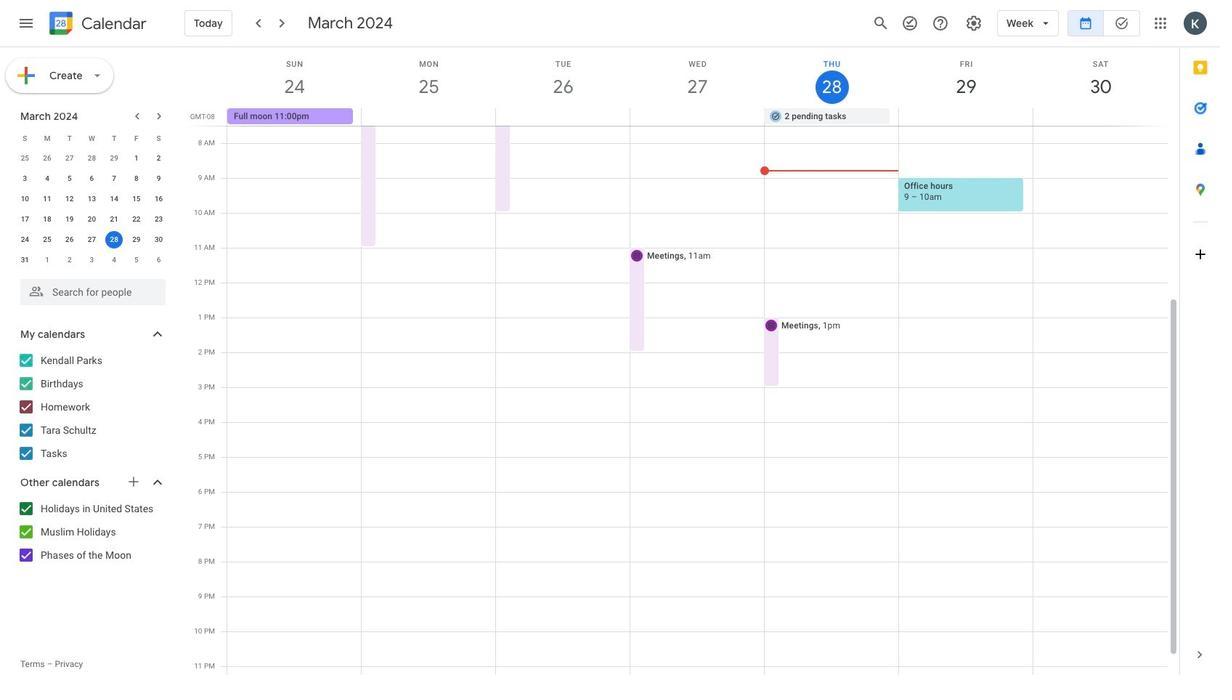 Task type: locate. For each thing, give the bounding box(es) containing it.
april 1 element
[[39, 251, 56, 269]]

february 27 element
[[61, 150, 78, 167]]

31 element
[[16, 251, 34, 269]]

30 element
[[150, 231, 168, 249]]

24 element
[[16, 231, 34, 249]]

28, today element
[[105, 231, 123, 249]]

13 element
[[83, 190, 101, 208]]

19 element
[[61, 211, 78, 228]]

25 element
[[39, 231, 56, 249]]

april 4 element
[[105, 251, 123, 269]]

settings menu image
[[966, 15, 983, 32]]

february 29 element
[[105, 150, 123, 167]]

21 element
[[105, 211, 123, 228]]

february 26 element
[[39, 150, 56, 167]]

row
[[221, 108, 1180, 126], [14, 128, 170, 148], [14, 148, 170, 169], [14, 169, 170, 189], [14, 189, 170, 209], [14, 209, 170, 230], [14, 230, 170, 250], [14, 250, 170, 270]]

calendar element
[[47, 9, 147, 41]]

grid
[[186, 47, 1180, 675]]

row group
[[14, 148, 170, 270]]

heading
[[78, 15, 147, 32]]

add other calendars image
[[126, 475, 141, 489]]

april 3 element
[[83, 251, 101, 269]]

None search field
[[0, 273, 180, 305]]

3 element
[[16, 170, 34, 187]]

cell
[[362, 108, 496, 126], [496, 108, 630, 126], [630, 108, 765, 126], [899, 108, 1033, 126], [1033, 108, 1168, 126], [103, 230, 125, 250]]

Search for people text field
[[29, 279, 157, 305]]

29 element
[[128, 231, 145, 249]]

6 element
[[83, 170, 101, 187]]

11 element
[[39, 190, 56, 208]]

18 element
[[39, 211, 56, 228]]

9 element
[[150, 170, 168, 187]]

5 element
[[61, 170, 78, 187]]

4 element
[[39, 170, 56, 187]]

march 2024 grid
[[14, 128, 170, 270]]

7 element
[[105, 170, 123, 187]]

tab list
[[1181, 47, 1221, 634]]

february 25 element
[[16, 150, 34, 167]]



Task type: describe. For each thing, give the bounding box(es) containing it.
cell inside the march 2024 grid
[[103, 230, 125, 250]]

main drawer image
[[17, 15, 35, 32]]

12 element
[[61, 190, 78, 208]]

16 element
[[150, 190, 168, 208]]

22 element
[[128, 211, 145, 228]]

27 element
[[83, 231, 101, 249]]

april 5 element
[[128, 251, 145, 269]]

26 element
[[61, 231, 78, 249]]

heading inside calendar element
[[78, 15, 147, 32]]

february 28 element
[[83, 150, 101, 167]]

april 2 element
[[61, 251, 78, 269]]

8 element
[[128, 170, 145, 187]]

my calendars list
[[3, 349, 180, 465]]

15 element
[[128, 190, 145, 208]]

23 element
[[150, 211, 168, 228]]

14 element
[[105, 190, 123, 208]]

other calendars list
[[3, 497, 180, 567]]

2 element
[[150, 150, 168, 167]]

20 element
[[83, 211, 101, 228]]

1 element
[[128, 150, 145, 167]]

17 element
[[16, 211, 34, 228]]

april 6 element
[[150, 251, 168, 269]]

10 element
[[16, 190, 34, 208]]



Task type: vqa. For each thing, say whether or not it's contained in the screenshot.
the February 29 element
yes



